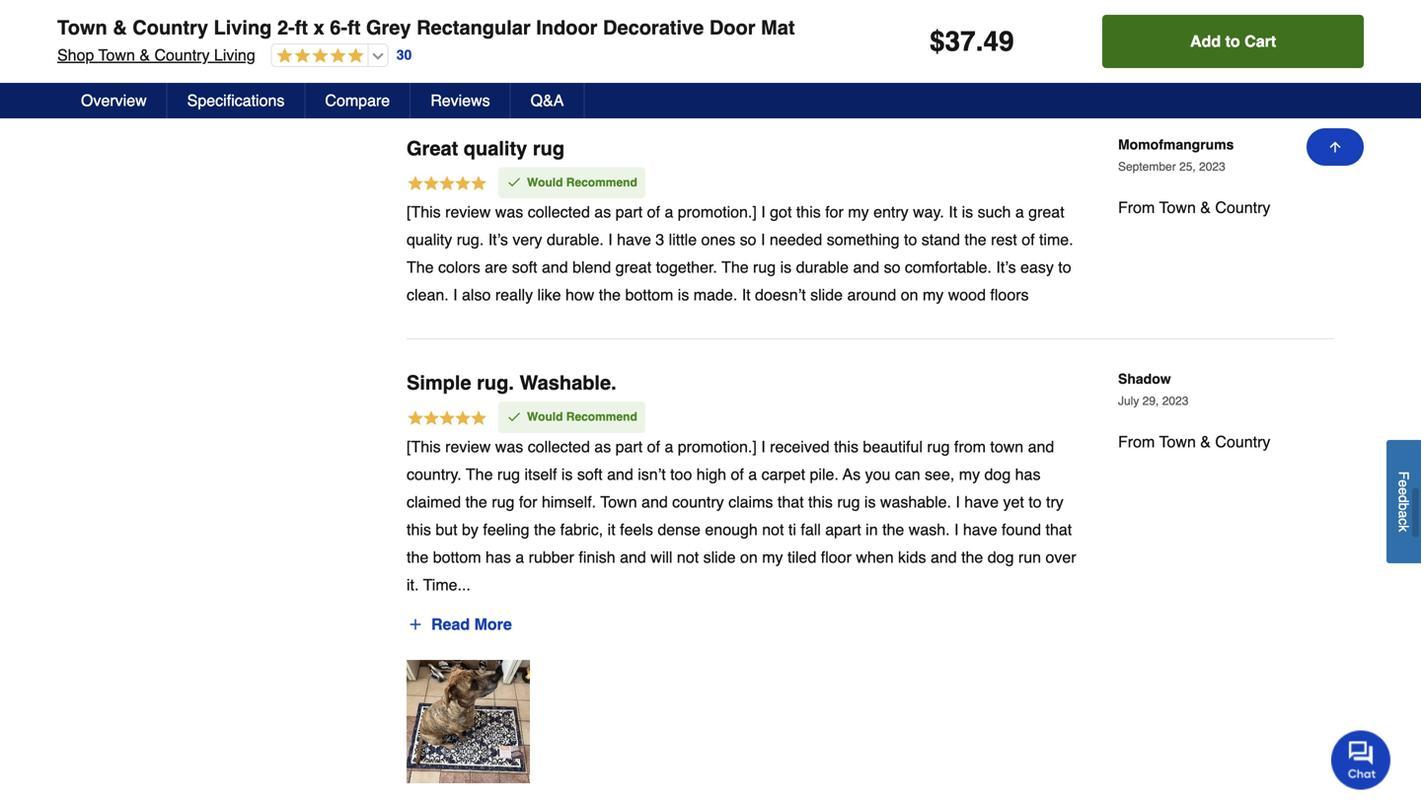 Task type: vqa. For each thing, say whether or not it's contained in the screenshot.
'rug.' in the [This review was collected as part of a promotion.] I got this for my entry way. It is such a great quality rug. It's very durable. I have 3 little ones so I needed something to stand the rest of time. The colors are soft and blend great together. The rug is durable and so comfortable. It's easy to clean. I also really like how the bottom is made. It doesn't slide around on my wood floors
yes



Task type: describe. For each thing, give the bounding box(es) containing it.
town right shop
[[98, 46, 135, 64]]

yet
[[1003, 493, 1024, 511]]

from town & country for simple rug. washable.
[[1118, 433, 1271, 451]]

add
[[1191, 32, 1221, 50]]

feels
[[620, 520, 653, 539]]

enough
[[705, 520, 758, 539]]

1 ft from the left
[[295, 16, 308, 39]]

in
[[866, 520, 878, 539]]

found
[[1002, 520, 1042, 539]]

a up little
[[665, 203, 674, 221]]

rectangular
[[417, 16, 531, 39]]

6-
[[330, 16, 348, 39]]

my down comfortable.
[[923, 286, 944, 304]]

0 horizontal spatial great
[[616, 258, 652, 276]]

received
[[770, 438, 830, 456]]

washable.
[[520, 372, 617, 394]]

read
[[431, 615, 470, 634]]

$
[[930, 26, 945, 57]]

specifications
[[187, 91, 285, 110]]

recommend for great quality rug
[[566, 176, 638, 189]]

the up "by"
[[466, 493, 487, 511]]

by
[[462, 520, 479, 539]]

of up 3
[[647, 203, 660, 221]]

a up claims
[[749, 465, 757, 483]]

momofmangrums
[[1118, 137, 1234, 152]]

read more
[[431, 615, 512, 634]]

how
[[566, 286, 595, 304]]

2023 for simple rug. washable.
[[1163, 394, 1189, 408]]

i left also
[[453, 286, 458, 304]]

.
[[976, 26, 984, 57]]

slide inside [this review was collected as part of a promotion.] i received this beautiful rug from town and country. the rug itself is soft and isn't too high of a carpet pile. as you can see, my dog has claimed the rug for himself. town and country claims that this rug is washable. i have yet to try this but by feeling the fabric, it feels dense enough not ti fall apart in the wash. i have found that the bottom has a rubber finish and will not slide on my tiled floor when kids and the dog run over it. time...
[[703, 548, 736, 566]]

i left got
[[761, 203, 766, 221]]

made.
[[694, 286, 738, 304]]

doesn't
[[755, 286, 806, 304]]

fall
[[801, 520, 821, 539]]

durable
[[796, 258, 849, 276]]

on inside [this review was collected as part of a promotion.] i received this beautiful rug from town and country. the rug itself is soft and isn't too high of a carpet pile. as you can see, my dog has claimed the rug for himself. town and country claims that this rug is washable. i have yet to try this but by feeling the fabric, it feels dense enough not ti fall apart in the wash. i have found that the bottom has a rubber finish and will not slide on my tiled floor when kids and the dog run over it. time...
[[740, 548, 758, 566]]

add to cart
[[1191, 32, 1277, 50]]

is up in
[[865, 493, 876, 511]]

and down isn't on the bottom of page
[[642, 493, 668, 511]]

clean.
[[407, 286, 449, 304]]

country.
[[407, 465, 462, 483]]

as for great quality rug
[[595, 203, 611, 221]]

a inside button
[[1396, 511, 1412, 518]]

1 horizontal spatial quality
[[464, 137, 527, 160]]

compare
[[325, 91, 390, 110]]

part for simple rug. washable.
[[616, 438, 643, 456]]

a down the feeling
[[516, 548, 524, 566]]

town
[[990, 438, 1024, 456]]

something
[[827, 231, 900, 249]]

itself
[[525, 465, 557, 483]]

overview button
[[61, 83, 168, 118]]

but
[[436, 520, 458, 539]]

it
[[608, 520, 616, 539]]

time...
[[423, 576, 471, 594]]

on inside [this review was collected as part of a promotion.] i got this for my entry way. it is such a great quality rug. it's very durable. i have 3 little ones so i needed something to stand the rest of time. the colors are soft and blend great together. the rug is durable and so comfortable. it's easy to clean. i also really like how the bottom is made. it doesn't slide around on my wood floors
[[901, 286, 919, 304]]

d
[[1396, 495, 1412, 503]]

i left needed
[[761, 231, 766, 249]]

f e e d b a c k
[[1396, 471, 1412, 532]]

specifications button
[[168, 83, 305, 118]]

3
[[656, 231, 665, 249]]

4.9 stars image
[[272, 47, 364, 66]]

is down the together.
[[678, 286, 689, 304]]

and down something
[[853, 258, 880, 276]]

town down the 25,
[[1160, 198, 1196, 217]]

washable.
[[880, 493, 952, 511]]

kids
[[898, 548, 926, 566]]

easy
[[1021, 258, 1054, 276]]

pile.
[[810, 465, 839, 483]]

when
[[856, 548, 894, 566]]

review for quality
[[445, 203, 491, 221]]

of right rest
[[1022, 231, 1035, 249]]

from for rug
[[1118, 198, 1155, 217]]

q&a button
[[511, 83, 585, 118]]

0 horizontal spatial so
[[740, 231, 757, 249]]

49
[[984, 26, 1014, 57]]

to right easy
[[1059, 258, 1072, 276]]

july
[[1118, 394, 1140, 408]]

rug left the itself
[[497, 465, 520, 483]]

bottom inside [this review was collected as part of a promotion.] i got this for my entry way. it is such a great quality rug. it's very durable. i have 3 little ones so i needed something to stand the rest of time. the colors are soft and blend great together. the rug is durable and so comfortable. it's easy to clean. i also really like how the bottom is made. it doesn't slide around on my wood floors
[[625, 286, 674, 304]]

0 horizontal spatial it
[[742, 286, 751, 304]]

rug down "q&a" button
[[533, 137, 565, 160]]

2 living from the top
[[214, 46, 255, 64]]

from for washable.
[[1118, 433, 1155, 451]]

is left such
[[962, 203, 973, 221]]

1 vertical spatial that
[[1046, 520, 1072, 539]]

f e e d b a c k button
[[1387, 440, 1422, 564]]

collected for rug
[[528, 203, 590, 221]]

over
[[1046, 548, 1077, 566]]

1 vertical spatial not
[[677, 548, 699, 566]]

like
[[538, 286, 561, 304]]

chat invite button image
[[1332, 730, 1392, 790]]

this down pile.
[[808, 493, 833, 511]]

1 horizontal spatial has
[[1015, 465, 1041, 483]]

shop
[[57, 46, 94, 64]]

floors
[[991, 286, 1029, 304]]

2 ft from the left
[[348, 16, 361, 39]]

and left isn't on the bottom of page
[[607, 465, 634, 483]]

town up shop
[[57, 16, 107, 39]]

for inside [this review was collected as part of a promotion.] i received this beautiful rug from town and country. the rug itself is soft and isn't too high of a carpet pile. as you can see, my dog has claimed the rug for himself. town and country claims that this rug is washable. i have yet to try this but by feeling the fabric, it feels dense enough not ti fall apart in the wash. i have found that the bottom has a rubber finish and will not slide on my tiled floor when kids and the dog run over it. time...
[[519, 493, 538, 511]]

x
[[314, 16, 325, 39]]

would for washable.
[[527, 410, 563, 424]]

for inside [this review was collected as part of a promotion.] i got this for my entry way. it is such a great quality rug. it's very durable. i have 3 little ones so i needed something to stand the rest of time. the colors are soft and blend great together. the rug is durable and so comfortable. it's easy to clean. i also really like how the bottom is made. it doesn't slide around on my wood floors
[[825, 203, 844, 221]]

checkmark image
[[506, 409, 522, 425]]

high
[[697, 465, 727, 483]]

read more button
[[407, 609, 513, 640]]

1 living from the top
[[214, 16, 272, 39]]

the right in
[[883, 520, 905, 539]]

collected for washable.
[[528, 438, 590, 456]]

1 vertical spatial dog
[[988, 548, 1014, 566]]

of up isn't on the bottom of page
[[647, 438, 660, 456]]

great
[[407, 137, 458, 160]]

this inside [this review was collected as part of a promotion.] i got this for my entry way. it is such a great quality rug. it's very durable. i have 3 little ones so i needed something to stand the rest of time. the colors are soft and blend great together. the rug is durable and so comfortable. it's easy to clean. i also really like how the bottom is made. it doesn't slide around on my wood floors
[[796, 203, 821, 221]]

rug down as
[[837, 493, 860, 511]]

part for great quality rug
[[616, 203, 643, 221]]

apart
[[826, 520, 862, 539]]

finish
[[579, 548, 616, 566]]

rug up the feeling
[[492, 493, 515, 511]]

feeling
[[483, 520, 530, 539]]

the up rubber at the left of page
[[534, 520, 556, 539]]

0 horizontal spatial it's
[[488, 231, 508, 249]]

0 vertical spatial that
[[778, 493, 804, 511]]

as
[[843, 465, 861, 483]]

1 vertical spatial rug.
[[477, 372, 514, 394]]

rug inside [this review was collected as part of a promotion.] i got this for my entry way. it is such a great quality rug. it's very durable. i have 3 little ones so i needed something to stand the rest of time. the colors are soft and blend great together. the rug is durable and so comfortable. it's easy to clean. i also really like how the bottom is made. it doesn't slide around on my wood floors
[[753, 258, 776, 276]]

are
[[485, 258, 508, 276]]

29,
[[1143, 394, 1159, 408]]

decorative
[[603, 16, 704, 39]]

2 vertical spatial have
[[963, 520, 998, 539]]

my left tiled
[[762, 548, 783, 566]]

to inside 'button'
[[1226, 32, 1241, 50]]

compare button
[[305, 83, 411, 118]]

the up 'it.'
[[407, 548, 429, 566]]

himself.
[[542, 493, 596, 511]]

together.
[[656, 258, 718, 276]]

plus image
[[408, 617, 423, 633]]

and down feels
[[620, 548, 646, 566]]

such
[[978, 203, 1011, 221]]

a right such
[[1016, 203, 1024, 221]]

dense
[[658, 520, 701, 539]]

would recommend for rug
[[527, 176, 638, 189]]

1 vertical spatial has
[[486, 548, 511, 566]]

floor
[[821, 548, 852, 566]]

also
[[462, 286, 491, 304]]

30
[[397, 47, 412, 63]]

slide inside [this review was collected as part of a promotion.] i got this for my entry way. it is such a great quality rug. it's very durable. i have 3 little ones so i needed something to stand the rest of time. the colors are soft and blend great together. the rug is durable and so comfortable. it's easy to clean. i also really like how the bottom is made. it doesn't slide around on my wood floors
[[811, 286, 843, 304]]

is up doesn't
[[780, 258, 792, 276]]

rubber
[[529, 548, 574, 566]]

checkmark image
[[506, 174, 522, 190]]

and down 'wash.'
[[931, 548, 957, 566]]

see,
[[925, 465, 955, 483]]

entry
[[874, 203, 909, 221]]

more
[[474, 615, 512, 634]]



Task type: locate. For each thing, give the bounding box(es) containing it.
as inside [this review was collected as part of a promotion.] i got this for my entry way. it is such a great quality rug. it's very durable. i have 3 little ones so i needed something to stand the rest of time. the colors are soft and blend great together. the rug is durable and so comfortable. it's easy to clean. i also really like how the bottom is made. it doesn't slide around on my wood floors
[[595, 203, 611, 221]]

great up time.
[[1029, 203, 1065, 221]]

the up clean.
[[407, 258, 434, 276]]

simple rug. washable.
[[407, 372, 617, 394]]

my down from
[[959, 465, 980, 483]]

town inside [this review was collected as part of a promotion.] i received this beautiful rug from town and country. the rug itself is soft and isn't too high of a carpet pile. as you can see, my dog has claimed the rug for himself. town and country claims that this rug is washable. i have yet to try this but by feeling the fabric, it feels dense enough not ti fall apart in the wash. i have found that the bottom has a rubber finish and will not slide on my tiled floor when kids and the dog run over it. time...
[[601, 493, 637, 511]]

2 as from the top
[[595, 438, 611, 456]]

0 vertical spatial so
[[740, 231, 757, 249]]

ft
[[295, 16, 308, 39], [348, 16, 361, 39]]

that
[[778, 493, 804, 511], [1046, 520, 1072, 539]]

i
[[761, 203, 766, 221], [608, 231, 613, 249], [761, 231, 766, 249], [453, 286, 458, 304], [761, 438, 766, 456], [956, 493, 960, 511], [955, 520, 959, 539]]

would for rug
[[527, 176, 563, 189]]

0 horizontal spatial for
[[519, 493, 538, 511]]

0 vertical spatial for
[[825, 203, 844, 221]]

it
[[949, 203, 958, 221], [742, 286, 751, 304]]

0 vertical spatial collected
[[528, 203, 590, 221]]

was inside [this review was collected as part of a promotion.] i received this beautiful rug from town and country. the rug itself is soft and isn't too high of a carpet pile. as you can see, my dog has claimed the rug for himself. town and country claims that this rug is washable. i have yet to try this but by feeling the fabric, it feels dense enough not ti fall apart in the wash. i have found that the bottom has a rubber finish and will not slide on my tiled floor when kids and the dog run over it. time...
[[495, 438, 523, 456]]

will
[[651, 548, 673, 566]]

bottom up time...
[[433, 548, 481, 566]]

town up it
[[601, 493, 637, 511]]

1 horizontal spatial that
[[1046, 520, 1072, 539]]

of right high
[[731, 465, 744, 483]]

part inside [this review was collected as part of a promotion.] i received this beautiful rug from town and country. the rug itself is soft and isn't too high of a carpet pile. as you can see, my dog has claimed the rug for himself. town and country claims that this rug is washable. i have yet to try this but by feeling the fabric, it feels dense enough not ti fall apart in the wash. i have found that the bottom has a rubber finish and will not slide on my tiled floor when kids and the dog run over it. time...
[[616, 438, 643, 456]]

0 vertical spatial review
[[445, 203, 491, 221]]

0 vertical spatial would
[[527, 176, 563, 189]]

1 vertical spatial living
[[214, 46, 255, 64]]

1 vertical spatial it
[[742, 286, 751, 304]]

1 e from the top
[[1396, 480, 1412, 488]]

isn't
[[638, 465, 666, 483]]

2 part from the top
[[616, 438, 643, 456]]

promotion.] up high
[[678, 438, 757, 456]]

0 vertical spatial have
[[617, 231, 651, 249]]

0 vertical spatial it's
[[488, 231, 508, 249]]

review up colors
[[445, 203, 491, 221]]

rug up the see,
[[927, 438, 950, 456]]

recommend for simple rug. washable.
[[566, 410, 638, 424]]

1 vertical spatial would
[[527, 410, 563, 424]]

bottom down the together.
[[625, 286, 674, 304]]

not
[[762, 520, 784, 539], [677, 548, 699, 566]]

0 vertical spatial rug.
[[457, 231, 484, 249]]

the left the run on the bottom right of page
[[962, 548, 984, 566]]

wood
[[948, 286, 986, 304]]

quality up colors
[[407, 231, 452, 249]]

2 promotion.] from the top
[[678, 438, 757, 456]]

1 vertical spatial review
[[445, 438, 491, 456]]

has
[[1015, 465, 1041, 483], [486, 548, 511, 566]]

door
[[710, 16, 756, 39]]

1 [this from the top
[[407, 203, 441, 221]]

my up something
[[848, 203, 869, 221]]

review inside [this review was collected as part of a promotion.] i got this for my entry way. it is such a great quality rug. it's very durable. i have 3 little ones so i needed something to stand the rest of time. the colors are soft and blend great together. the rug is durable and so comfortable. it's easy to clean. i also really like how the bottom is made. it doesn't slide around on my wood floors
[[445, 203, 491, 221]]

that up ti
[[778, 493, 804, 511]]

https://photos us.bazaarvoice.com/photo/2/cghvdg86dg93bmfuzgnvdw50cnk/dc929901 9146 5757 a791 64c98b64cffb image
[[407, 660, 530, 784]]

very
[[513, 231, 542, 249]]

1 horizontal spatial so
[[884, 258, 901, 276]]

soft up the himself.
[[577, 465, 603, 483]]

2 would recommend from the top
[[527, 410, 638, 424]]

promotion.] inside [this review was collected as part of a promotion.] i received this beautiful rug from town and country. the rug itself is soft and isn't too high of a carpet pile. as you can see, my dog has claimed the rug for himself. town and country claims that this rug is washable. i have yet to try this but by feeling the fabric, it feels dense enough not ti fall apart in the wash. i have found that the bottom has a rubber finish and will not slide on my tiled floor when kids and the dog run over it. time...
[[678, 438, 757, 456]]

0 vertical spatial from
[[1118, 198, 1155, 217]]

promotion.] inside [this review was collected as part of a promotion.] i got this for my entry way. it is such a great quality rug. it's very durable. i have 3 little ones so i needed something to stand the rest of time. the colors are soft and blend great together. the rug is durable and so comfortable. it's easy to clean. i also really like how the bottom is made. it doesn't slide around on my wood floors
[[678, 203, 757, 221]]

1 horizontal spatial for
[[825, 203, 844, 221]]

2 would from the top
[[527, 410, 563, 424]]

needed
[[770, 231, 823, 249]]

grey
[[366, 16, 411, 39]]

1 vertical spatial have
[[965, 493, 999, 511]]

1 review from the top
[[445, 203, 491, 221]]

have left 'found'
[[963, 520, 998, 539]]

review
[[445, 203, 491, 221], [445, 438, 491, 456]]

great right the blend
[[616, 258, 652, 276]]

2023 inside momofmangrums september 25, 2023
[[1199, 160, 1226, 174]]

0 vertical spatial bottom
[[625, 286, 674, 304]]

1 vertical spatial from town & country
[[1118, 433, 1271, 451]]

2023 inside shadow july 29, 2023
[[1163, 394, 1189, 408]]

was down checkmark icon
[[495, 438, 523, 456]]

5 stars image for great
[[407, 174, 488, 196]]

the left rest
[[965, 231, 987, 249]]

1 vertical spatial as
[[595, 438, 611, 456]]

slide down enough
[[703, 548, 736, 566]]

was for rug.
[[495, 438, 523, 456]]

shop town & country living
[[57, 46, 255, 64]]

1 horizontal spatial great
[[1029, 203, 1065, 221]]

0 vertical spatial on
[[901, 286, 919, 304]]

0 vertical spatial slide
[[811, 286, 843, 304]]

0 horizontal spatial 2023
[[1163, 394, 1189, 408]]

0 vertical spatial dog
[[985, 465, 1011, 483]]

0 vertical spatial as
[[595, 203, 611, 221]]

0 vertical spatial [this
[[407, 203, 441, 221]]

0 vertical spatial recommend
[[566, 176, 638, 189]]

rug. inside [this review was collected as part of a promotion.] i got this for my entry way. it is such a great quality rug. it's very durable. i have 3 little ones so i needed something to stand the rest of time. the colors are soft and blend great together. the rug is durable and so comfortable. it's easy to clean. i also really like how the bottom is made. it doesn't slide around on my wood floors
[[457, 231, 484, 249]]

37
[[945, 26, 976, 57]]

1 vertical spatial was
[[495, 438, 523, 456]]

really
[[495, 286, 533, 304]]

was inside [this review was collected as part of a promotion.] i got this for my entry way. it is such a great quality rug. it's very durable. i have 3 little ones so i needed something to stand the rest of time. the colors are soft and blend great together. the rug is durable and so comfortable. it's easy to clean. i also really like how the bottom is made. it doesn't slide around on my wood floors
[[495, 203, 523, 221]]

that up over
[[1046, 520, 1072, 539]]

try
[[1046, 493, 1064, 511]]

this right got
[[796, 203, 821, 221]]

0 vertical spatial quality
[[464, 137, 527, 160]]

comfortable.
[[905, 258, 992, 276]]

1 horizontal spatial bottom
[[625, 286, 674, 304]]

was down checkmark image
[[495, 203, 523, 221]]

0 vertical spatial not
[[762, 520, 784, 539]]

september
[[1118, 160, 1176, 174]]

from town & country down the 25,
[[1118, 198, 1271, 217]]

shadow july 29, 2023
[[1118, 371, 1189, 408]]

e
[[1396, 480, 1412, 488], [1396, 488, 1412, 495]]

so right ones
[[740, 231, 757, 249]]

from town & country down 29,
[[1118, 433, 1271, 451]]

0 vertical spatial part
[[616, 203, 643, 221]]

2023
[[1199, 160, 1226, 174], [1163, 394, 1189, 408]]

have left 3
[[617, 231, 651, 249]]

1 would from the top
[[527, 176, 563, 189]]

mat
[[761, 16, 795, 39]]

[this inside [this review was collected as part of a promotion.] i got this for my entry way. it is such a great quality rug. it's very durable. i have 3 little ones so i needed something to stand the rest of time. the colors are soft and blend great together. the rug is durable and so comfortable. it's easy to clean. i also really like how the bottom is made. it doesn't slide around on my wood floors
[[407, 203, 441, 221]]

rug up doesn't
[[753, 258, 776, 276]]

as up the himself.
[[595, 438, 611, 456]]

1 horizontal spatial it
[[949, 203, 958, 221]]

from town & country for great quality rug
[[1118, 198, 1271, 217]]

0 vertical spatial 2023
[[1199, 160, 1226, 174]]

1 part from the top
[[616, 203, 643, 221]]

0 vertical spatial great
[[1029, 203, 1065, 221]]

i up carpet
[[761, 438, 766, 456]]

to inside [this review was collected as part of a promotion.] i received this beautiful rug from town and country. the rug itself is soft and isn't too high of a carpet pile. as you can see, my dog has claimed the rug for himself. town and country claims that this rug is washable. i have yet to try this but by feeling the fabric, it feels dense enough not ti fall apart in the wash. i have found that the bottom has a rubber finish and will not slide on my tiled floor when kids and the dog run over it. time...
[[1029, 493, 1042, 511]]

ones
[[701, 231, 736, 249]]

would
[[527, 176, 563, 189], [527, 410, 563, 424]]

0 vertical spatial from town & country
[[1118, 198, 1271, 217]]

on down enough
[[740, 548, 758, 566]]

1 vertical spatial slide
[[703, 548, 736, 566]]

on
[[901, 286, 919, 304], [740, 548, 758, 566]]

2 review from the top
[[445, 438, 491, 456]]

beautiful
[[863, 438, 923, 456]]

for
[[825, 203, 844, 221], [519, 493, 538, 511]]

not right will
[[677, 548, 699, 566]]

0 horizontal spatial has
[[486, 548, 511, 566]]

1 vertical spatial quality
[[407, 231, 452, 249]]

of
[[647, 203, 660, 221], [1022, 231, 1035, 249], [647, 438, 660, 456], [731, 465, 744, 483]]

1 horizontal spatial 2023
[[1199, 160, 1226, 174]]

[this down great
[[407, 203, 441, 221]]

25,
[[1180, 160, 1196, 174]]

town & country living 2-ft x 6-ft grey rectangular indoor decorative door mat
[[57, 16, 795, 39]]

2 from from the top
[[1118, 433, 1155, 451]]

fabric,
[[560, 520, 603, 539]]

5 stars image for simple
[[407, 409, 488, 430]]

bottom inside [this review was collected as part of a promotion.] i received this beautiful rug from town and country. the rug itself is soft and isn't too high of a carpet pile. as you can see, my dog has claimed the rug for himself. town and country claims that this rug is washable. i have yet to try this but by feeling the fabric, it feels dense enough not ti fall apart in the wash. i have found that the bottom has a rubber finish and will not slide on my tiled floor when kids and the dog run over it. time...
[[433, 548, 481, 566]]

1 5 stars image from the top
[[407, 174, 488, 196]]

it's up are
[[488, 231, 508, 249]]

1 as from the top
[[595, 203, 611, 221]]

slide
[[811, 286, 843, 304], [703, 548, 736, 566]]

a up too
[[665, 438, 674, 456]]

it's
[[488, 231, 508, 249], [996, 258, 1016, 276]]

1 promotion.] from the top
[[678, 203, 757, 221]]

1 vertical spatial collected
[[528, 438, 590, 456]]

dog down "town"
[[985, 465, 1011, 483]]

q&a
[[531, 91, 564, 110]]

0 vertical spatial living
[[214, 16, 272, 39]]

reviews button
[[411, 83, 511, 118]]

collected inside [this review was collected as part of a promotion.] i got this for my entry way. it is such a great quality rug. it's very durable. i have 3 little ones so i needed something to stand the rest of time. the colors are soft and blend great together. the rug is durable and so comfortable. it's easy to clean. i also really like how the bottom is made. it doesn't slide around on my wood floors
[[528, 203, 590, 221]]

2023 for great quality rug
[[1199, 160, 1226, 174]]

would right checkmark image
[[527, 176, 563, 189]]

has up yet at the right bottom of page
[[1015, 465, 1041, 483]]

claimed
[[407, 493, 461, 511]]

1 horizontal spatial the
[[466, 465, 493, 483]]

and right "town"
[[1028, 438, 1055, 456]]

$ 37 . 49
[[930, 26, 1014, 57]]

carpet
[[762, 465, 806, 483]]

reviews
[[431, 91, 490, 110]]

https://photos us.bazaarvoice.com/photo/2/cghvdg86dg93bmfuzgnvdw50cnk/e04a2a25 2c17 5571 9ee8 b187a11ea4d1 image
[[407, 0, 530, 65]]

[this up country.
[[407, 438, 441, 456]]

quality inside [this review was collected as part of a promotion.] i got this for my entry way. it is such a great quality rug. it's very durable. i have 3 little ones so i needed something to stand the rest of time. the colors are soft and blend great together. the rug is durable and so comfortable. it's easy to clean. i also really like how the bottom is made. it doesn't slide around on my wood floors
[[407, 231, 452, 249]]

0 vertical spatial soft
[[512, 258, 538, 276]]

1 recommend from the top
[[566, 176, 638, 189]]

a up k
[[1396, 511, 1412, 518]]

2 was from the top
[[495, 438, 523, 456]]

rug. up checkmark icon
[[477, 372, 514, 394]]

living left 2-
[[214, 16, 272, 39]]

too
[[670, 465, 692, 483]]

e up d
[[1396, 480, 1412, 488]]

1 vertical spatial bottom
[[433, 548, 481, 566]]

town
[[57, 16, 107, 39], [98, 46, 135, 64], [1160, 198, 1196, 217], [1160, 433, 1196, 451], [601, 493, 637, 511]]

[this for simple rug. washable.
[[407, 438, 441, 456]]

rug
[[533, 137, 565, 160], [753, 258, 776, 276], [927, 438, 950, 456], [497, 465, 520, 483], [492, 493, 515, 511], [837, 493, 860, 511]]

1 from from the top
[[1118, 198, 1155, 217]]

1 horizontal spatial ft
[[348, 16, 361, 39]]

claims
[[729, 493, 773, 511]]

promotion.] up ones
[[678, 203, 757, 221]]

[this
[[407, 203, 441, 221], [407, 438, 441, 456]]

1 horizontal spatial not
[[762, 520, 784, 539]]

[this review was collected as part of a promotion.] i received this beautiful rug from town and country. the rug itself is soft and isn't too high of a carpet pile. as you can see, my dog has claimed the rug for himself. town and country claims that this rug is washable. i have yet to try this but by feeling the fabric, it feels dense enough not ti fall apart in the wash. i have found that the bottom has a rubber finish and will not slide on my tiled floor when kids and the dog run over it. time...
[[407, 438, 1077, 594]]

0 vertical spatial has
[[1015, 465, 1041, 483]]

this up as
[[834, 438, 859, 456]]

i right 'wash.'
[[955, 520, 959, 539]]

would recommend for washable.
[[527, 410, 638, 424]]

2 horizontal spatial the
[[722, 258, 749, 276]]

2 [this from the top
[[407, 438, 441, 456]]

to right add
[[1226, 32, 1241, 50]]

the right country.
[[466, 465, 493, 483]]

part inside [this review was collected as part of a promotion.] i got this for my entry way. it is such a great quality rug. it's very durable. i have 3 little ones so i needed something to stand the rest of time. the colors are soft and blend great together. the rug is durable and so comfortable. it's easy to clean. i also really like how the bottom is made. it doesn't slide around on my wood floors
[[616, 203, 643, 221]]

it right made.
[[742, 286, 751, 304]]

run
[[1019, 548, 1041, 566]]

the right how
[[599, 286, 621, 304]]

1 vertical spatial great
[[616, 258, 652, 276]]

i right washable.
[[956, 493, 960, 511]]

1 horizontal spatial it's
[[996, 258, 1016, 276]]

from
[[1118, 198, 1155, 217], [1118, 433, 1155, 451]]

from
[[955, 438, 986, 456]]

and up like
[[542, 258, 568, 276]]

1 horizontal spatial on
[[901, 286, 919, 304]]

quality
[[464, 137, 527, 160], [407, 231, 452, 249]]

as for simple rug. washable.
[[595, 438, 611, 456]]

have left yet at the right bottom of page
[[965, 493, 999, 511]]

0 horizontal spatial quality
[[407, 231, 452, 249]]

2 from town & country from the top
[[1118, 433, 1271, 451]]

i up the blend
[[608, 231, 613, 249]]

1 vertical spatial 5 stars image
[[407, 409, 488, 430]]

1 vertical spatial part
[[616, 438, 643, 456]]

1 was from the top
[[495, 203, 523, 221]]

soft inside [this review was collected as part of a promotion.] i received this beautiful rug from town and country. the rug itself is soft and isn't too high of a carpet pile. as you can see, my dog has claimed the rug for himself. town and country claims that this rug is washable. i have yet to try this but by feeling the fabric, it feels dense enough not ti fall apart in the wash. i have found that the bottom has a rubber finish and will not slide on my tiled floor when kids and the dog run over it. time...
[[577, 465, 603, 483]]

0 vertical spatial promotion.]
[[678, 203, 757, 221]]

2 e from the top
[[1396, 488, 1412, 495]]

1 vertical spatial recommend
[[566, 410, 638, 424]]

0 horizontal spatial bottom
[[433, 548, 481, 566]]

as inside [this review was collected as part of a promotion.] i received this beautiful rug from town and country. the rug itself is soft and isn't too high of a carpet pile. as you can see, my dog has claimed the rug for himself. town and country claims that this rug is washable. i have yet to try this but by feeling the fabric, it feels dense enough not ti fall apart in the wash. i have found that the bottom has a rubber finish and will not slide on my tiled floor when kids and the dog run over it. time...
[[595, 438, 611, 456]]

1 vertical spatial from
[[1118, 433, 1155, 451]]

0 horizontal spatial ft
[[295, 16, 308, 39]]

b
[[1396, 503, 1412, 511]]

1 vertical spatial promotion.]
[[678, 438, 757, 456]]

2 5 stars image from the top
[[407, 409, 488, 430]]

to left stand
[[904, 231, 917, 249]]

0 horizontal spatial not
[[677, 548, 699, 566]]

5 stars image down simple
[[407, 409, 488, 430]]

1 vertical spatial 2023
[[1163, 394, 1189, 408]]

soft inside [this review was collected as part of a promotion.] i got this for my entry way. it is such a great quality rug. it's very durable. i have 3 little ones so i needed something to stand the rest of time. the colors are soft and blend great together. the rug is durable and so comfortable. it's easy to clean. i also really like how the bottom is made. it doesn't slide around on my wood floors
[[512, 258, 538, 276]]

collected
[[528, 203, 590, 221], [528, 438, 590, 456]]

dog left the run on the bottom right of page
[[988, 548, 1014, 566]]

1 horizontal spatial soft
[[577, 465, 603, 483]]

soft down the very
[[512, 258, 538, 276]]

tiled
[[788, 548, 817, 566]]

would recommend
[[527, 176, 638, 189], [527, 410, 638, 424]]

for up something
[[825, 203, 844, 221]]

the inside [this review was collected as part of a promotion.] i received this beautiful rug from town and country. the rug itself is soft and isn't too high of a carpet pile. as you can see, my dog has claimed the rug for himself. town and country claims that this rug is washable. i have yet to try this but by feeling the fabric, it feels dense enough not ti fall apart in the wash. i have found that the bottom has a rubber finish and will not slide on my tiled floor when kids and the dog run over it. time...
[[466, 465, 493, 483]]

review inside [this review was collected as part of a promotion.] i received this beautiful rug from town and country. the rug itself is soft and isn't too high of a carpet pile. as you can see, my dog has claimed the rug for himself. town and country claims that this rug is washable. i have yet to try this but by feeling the fabric, it feels dense enough not ti fall apart in the wash. i have found that the bottom has a rubber finish and will not slide on my tiled floor when kids and the dog run over it. time...
[[445, 438, 491, 456]]

the
[[407, 258, 434, 276], [722, 258, 749, 276], [466, 465, 493, 483]]

0 horizontal spatial on
[[740, 548, 758, 566]]

1 vertical spatial for
[[519, 493, 538, 511]]

review for rug.
[[445, 438, 491, 456]]

1 vertical spatial so
[[884, 258, 901, 276]]

to left try
[[1029, 493, 1042, 511]]

1 vertical spatial [this
[[407, 438, 441, 456]]

was for quality
[[495, 203, 523, 221]]

so up around
[[884, 258, 901, 276]]

would recommend down washable.
[[527, 410, 638, 424]]

0 vertical spatial would recommend
[[527, 176, 638, 189]]

great quality rug
[[407, 137, 565, 160]]

quality up checkmark image
[[464, 137, 527, 160]]

c
[[1396, 518, 1412, 525]]

is
[[962, 203, 973, 221], [780, 258, 792, 276], [678, 286, 689, 304], [562, 465, 573, 483], [865, 493, 876, 511]]

0 horizontal spatial the
[[407, 258, 434, 276]]

2-
[[277, 16, 295, 39]]

2 recommend from the top
[[566, 410, 638, 424]]

0 horizontal spatial that
[[778, 493, 804, 511]]

on right around
[[901, 286, 919, 304]]

recommend up durable.
[[566, 176, 638, 189]]

living up specifications
[[214, 46, 255, 64]]

country
[[672, 493, 724, 511]]

ft left x
[[295, 16, 308, 39]]

1 vertical spatial soft
[[577, 465, 603, 483]]

the down ones
[[722, 258, 749, 276]]

recommend down washable.
[[566, 410, 638, 424]]

0 vertical spatial 5 stars image
[[407, 174, 488, 196]]

not left ti
[[762, 520, 784, 539]]

have
[[617, 231, 651, 249], [965, 493, 999, 511], [963, 520, 998, 539]]

[this inside [this review was collected as part of a promotion.] i received this beautiful rug from town and country. the rug itself is soft and isn't too high of a carpet pile. as you can see, my dog has claimed the rug for himself. town and country claims that this rug is washable. i have yet to try this but by feeling the fabric, it feels dense enough not ti fall apart in the wash. i have found that the bottom has a rubber finish and will not slide on my tiled floor when kids and the dog run over it. time...
[[407, 438, 441, 456]]

rest
[[991, 231, 1018, 249]]

can
[[895, 465, 921, 483]]

2 collected from the top
[[528, 438, 590, 456]]

to
[[1226, 32, 1241, 50], [904, 231, 917, 249], [1059, 258, 1072, 276], [1029, 493, 1042, 511]]

is right the itself
[[562, 465, 573, 483]]

[this for great quality rug
[[407, 203, 441, 221]]

5 stars image
[[407, 174, 488, 196], [407, 409, 488, 430]]

1 from town & country from the top
[[1118, 198, 1271, 217]]

1 vertical spatial on
[[740, 548, 758, 566]]

dog
[[985, 465, 1011, 483], [988, 548, 1014, 566]]

0 horizontal spatial soft
[[512, 258, 538, 276]]

0 vertical spatial it
[[949, 203, 958, 221]]

little
[[669, 231, 697, 249]]

overview
[[81, 91, 147, 110]]

you
[[865, 465, 891, 483]]

0 vertical spatial was
[[495, 203, 523, 221]]

arrow up image
[[1328, 139, 1344, 155]]

collected inside [this review was collected as part of a promotion.] i received this beautiful rug from town and country. the rug itself is soft and isn't too high of a carpet pile. as you can see, my dog has claimed the rug for himself. town and country claims that this rug is washable. i have yet to try this but by feeling the fabric, it feels dense enough not ti fall apart in the wash. i have found that the bottom has a rubber finish and will not slide on my tiled floor when kids and the dog run over it. time...
[[528, 438, 590, 456]]

1 horizontal spatial slide
[[811, 286, 843, 304]]

1 collected from the top
[[528, 203, 590, 221]]

have inside [this review was collected as part of a promotion.] i got this for my entry way. it is such a great quality rug. it's very durable. i have 3 little ones so i needed something to stand the rest of time. the colors are soft and blend great together. the rug is durable and so comfortable. it's easy to clean. i also really like how the bottom is made. it doesn't slide around on my wood floors
[[617, 231, 651, 249]]

0 horizontal spatial slide
[[703, 548, 736, 566]]

1 would recommend from the top
[[527, 176, 638, 189]]

this left but
[[407, 520, 431, 539]]

town down shadow july 29, 2023
[[1160, 433, 1196, 451]]

1 vertical spatial it's
[[996, 258, 1016, 276]]

indoor
[[536, 16, 598, 39]]

slide down durable
[[811, 286, 843, 304]]

collected up durable.
[[528, 203, 590, 221]]

k
[[1396, 525, 1412, 532]]

promotion.] for simple rug. washable.
[[678, 438, 757, 456]]

e up b
[[1396, 488, 1412, 495]]

1 vertical spatial would recommend
[[527, 410, 638, 424]]

[this review was collected as part of a promotion.] i got this for my entry way. it is such a great quality rug. it's very durable. i have 3 little ones so i needed something to stand the rest of time. the colors are soft and blend great together. the rug is durable and so comfortable. it's easy to clean. i also really like how the bottom is made. it doesn't slide around on my wood floors
[[407, 203, 1074, 304]]

was
[[495, 203, 523, 221], [495, 438, 523, 456]]

promotion.] for great quality rug
[[678, 203, 757, 221]]



